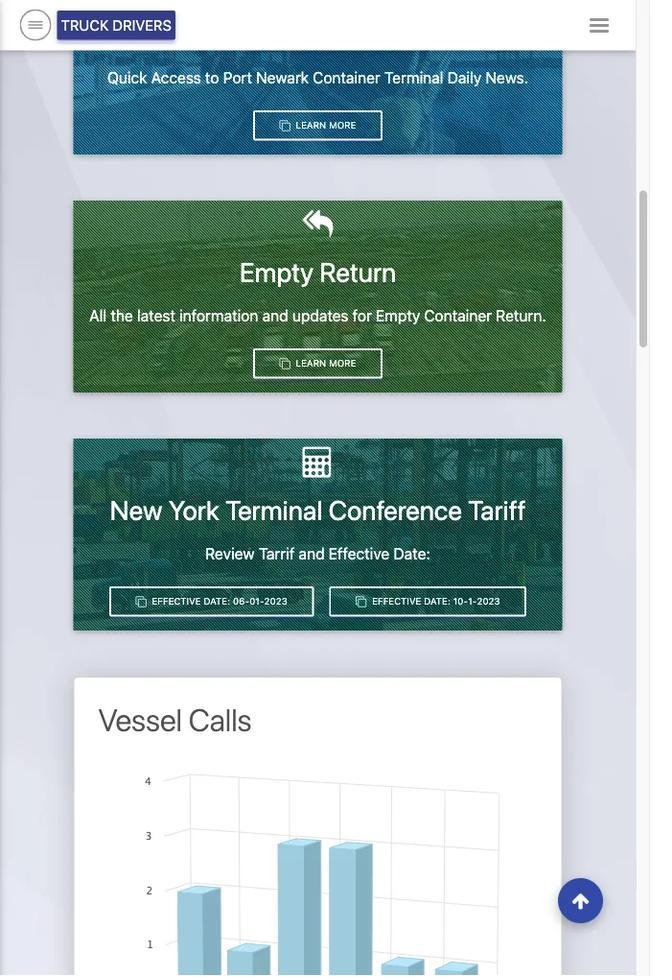 Task type: describe. For each thing, give the bounding box(es) containing it.
effective date: 10-1-2023
[[370, 596, 501, 607]]

learn more for 1st learn more link from the bottom
[[293, 358, 357, 369]]

newark
[[256, 68, 309, 87]]

vessel calls
[[98, 702, 252, 738]]

learn for 2nd learn more link from the bottom of the page
[[296, 120, 327, 131]]

information
[[180, 306, 259, 325]]

vessel
[[98, 702, 182, 738]]

2023 for 01-
[[264, 596, 288, 607]]

1 more from the top
[[329, 120, 357, 131]]

quick
[[107, 68, 147, 87]]

quick access to port newark container terminal daily news.
[[107, 68, 529, 87]]

1 vertical spatial and
[[299, 545, 325, 563]]

truck
[[61, 17, 109, 34]]

news.
[[486, 68, 529, 87]]

effective for effective date: 06-01-2023
[[152, 596, 201, 607]]

to
[[205, 68, 219, 87]]

0 horizontal spatial container
[[313, 68, 381, 87]]

tariff
[[469, 495, 526, 526]]

date: for effective date: 10-1-2023
[[424, 596, 451, 607]]

effective date: 10-1-2023 link
[[330, 586, 527, 617]]

0 horizontal spatial and
[[263, 306, 289, 325]]

review
[[206, 545, 255, 563]]

effective down "conference"
[[329, 545, 390, 563]]

2 learn more link from the top
[[253, 348, 383, 379]]

drivers
[[113, 17, 172, 34]]

updates
[[293, 306, 349, 325]]

1 horizontal spatial daily
[[448, 68, 482, 87]]

new york terminal conference tariff
[[110, 495, 526, 526]]

1 horizontal spatial terminal
[[385, 68, 444, 87]]

1 vertical spatial terminal
[[226, 495, 323, 526]]

clone image for effective date: 10-1-2023
[[356, 596, 367, 607]]

1-
[[469, 596, 477, 607]]

learn for 1st learn more link from the bottom
[[296, 358, 327, 369]]

updates
[[301, 18, 399, 50]]

01-
[[250, 596, 264, 607]]

clone image for empty
[[280, 358, 291, 369]]

10-
[[454, 596, 469, 607]]



Task type: locate. For each thing, give the bounding box(es) containing it.
more
[[329, 120, 357, 131], [329, 358, 357, 369]]

1 learn from the top
[[296, 120, 327, 131]]

access
[[151, 68, 201, 87]]

2023 for 1-
[[477, 596, 501, 607]]

for
[[353, 306, 372, 325]]

empty return
[[240, 256, 397, 288]]

container down updates
[[313, 68, 381, 87]]

effective left 10-
[[373, 596, 422, 607]]

clone image for learn more
[[280, 120, 291, 131]]

return.
[[496, 306, 547, 325]]

clone image for new
[[136, 596, 146, 607]]

1 vertical spatial empty
[[376, 306, 421, 325]]

date: left 06-
[[204, 596, 230, 607]]

0 vertical spatial more
[[329, 120, 357, 131]]

0 horizontal spatial 2023
[[264, 596, 288, 607]]

truck drivers
[[61, 17, 172, 34]]

1 vertical spatial clone image
[[356, 596, 367, 607]]

2 learn more from the top
[[293, 358, 357, 369]]

0 vertical spatial and
[[263, 306, 289, 325]]

0 vertical spatial daily
[[237, 18, 295, 50]]

1 horizontal spatial 2023
[[477, 596, 501, 607]]

1 learn more from the top
[[293, 120, 357, 131]]

learn more down "updates"
[[293, 358, 357, 369]]

1 horizontal spatial clone image
[[280, 358, 291, 369]]

terminal down updates
[[385, 68, 444, 87]]

empty up all the latest information and updates for empty container return.
[[240, 256, 314, 288]]

effective left 06-
[[152, 596, 201, 607]]

0 vertical spatial container
[[313, 68, 381, 87]]

2 learn from the top
[[296, 358, 327, 369]]

1 vertical spatial container
[[425, 306, 492, 325]]

latest
[[137, 306, 176, 325]]

york
[[169, 495, 220, 526]]

daily up newark
[[237, 18, 295, 50]]

1 learn more link from the top
[[253, 110, 383, 141]]

clone image inside learn more link
[[280, 358, 291, 369]]

1 vertical spatial learn more link
[[253, 348, 383, 379]]

1 horizontal spatial container
[[425, 306, 492, 325]]

date: for effective date: 06-01-2023
[[204, 596, 230, 607]]

1 vertical spatial learn more
[[293, 358, 357, 369]]

terminal
[[385, 68, 444, 87], [226, 495, 323, 526]]

0 vertical spatial clone image
[[280, 358, 291, 369]]

and right tarrif
[[299, 545, 325, 563]]

0 vertical spatial terminal
[[385, 68, 444, 87]]

clone image inside effective date: 10-1-2023 link
[[356, 596, 367, 607]]

new
[[110, 495, 163, 526]]

1 horizontal spatial empty
[[376, 306, 421, 325]]

effective date: 06-01-2023 link
[[109, 586, 314, 617]]

clone image down review tarrif and effective date:
[[356, 596, 367, 607]]

clone image left effective date: 06-01-2023
[[136, 596, 146, 607]]

2023
[[264, 596, 288, 607], [477, 596, 501, 607]]

learn more link down all the latest information and updates for empty container return.
[[253, 348, 383, 379]]

clone image
[[280, 120, 291, 131], [356, 596, 367, 607]]

daily left news.
[[448, 68, 482, 87]]

truck drivers link
[[57, 11, 176, 40]]

daily updates
[[237, 18, 399, 50]]

1 2023 from the left
[[264, 596, 288, 607]]

0 horizontal spatial terminal
[[226, 495, 323, 526]]

effective date: 06-01-2023
[[149, 596, 288, 607]]

empty right for
[[376, 306, 421, 325]]

clone image down all the latest information and updates for empty container return.
[[280, 358, 291, 369]]

2023 right 10-
[[477, 596, 501, 607]]

return
[[320, 256, 397, 288]]

learn more link
[[253, 110, 383, 141], [253, 348, 383, 379]]

2 2023 from the left
[[477, 596, 501, 607]]

clone image inside effective date: 06-01-2023 link
[[136, 596, 146, 607]]

learn down all the latest information and updates for empty container return.
[[296, 358, 327, 369]]

learn more
[[293, 120, 357, 131], [293, 358, 357, 369]]

0 horizontal spatial clone image
[[136, 596, 146, 607]]

effective
[[329, 545, 390, 563], [152, 596, 201, 607], [373, 596, 422, 607]]

conference
[[329, 495, 463, 526]]

all
[[89, 306, 107, 325]]

1 vertical spatial learn
[[296, 358, 327, 369]]

terminal up tarrif
[[226, 495, 323, 526]]

daily
[[237, 18, 295, 50], [448, 68, 482, 87]]

0 horizontal spatial empty
[[240, 256, 314, 288]]

2023 right 06-
[[264, 596, 288, 607]]

06-
[[233, 596, 250, 607]]

and left "updates"
[[263, 306, 289, 325]]

learn
[[296, 120, 327, 131], [296, 358, 327, 369]]

0 horizontal spatial daily
[[237, 18, 295, 50]]

empty
[[240, 256, 314, 288], [376, 306, 421, 325]]

effective for effective date: 10-1-2023
[[373, 596, 422, 607]]

1 horizontal spatial and
[[299, 545, 325, 563]]

and
[[263, 306, 289, 325], [299, 545, 325, 563]]

container left return.
[[425, 306, 492, 325]]

0 vertical spatial learn more
[[293, 120, 357, 131]]

date: down "conference"
[[394, 545, 431, 563]]

1 horizontal spatial clone image
[[356, 596, 367, 607]]

0 horizontal spatial clone image
[[280, 120, 291, 131]]

2 more from the top
[[329, 358, 357, 369]]

clone image down newark
[[280, 120, 291, 131]]

1 vertical spatial daily
[[448, 68, 482, 87]]

learn more for 2nd learn more link from the bottom of the page
[[293, 120, 357, 131]]

tarrif
[[259, 545, 295, 563]]

1 vertical spatial clone image
[[136, 596, 146, 607]]

date:
[[394, 545, 431, 563], [204, 596, 230, 607], [424, 596, 451, 607]]

0 vertical spatial clone image
[[280, 120, 291, 131]]

review tarrif and effective date:
[[206, 545, 431, 563]]

date: left 10-
[[424, 596, 451, 607]]

0 vertical spatial empty
[[240, 256, 314, 288]]

more down for
[[329, 358, 357, 369]]

clone image
[[280, 358, 291, 369], [136, 596, 146, 607]]

container
[[313, 68, 381, 87], [425, 306, 492, 325]]

more down quick access to port newark container terminal daily news.
[[329, 120, 357, 131]]

the
[[111, 306, 133, 325]]

learn down quick access to port newark container terminal daily news.
[[296, 120, 327, 131]]

calls
[[189, 702, 252, 738]]

all the latest information and updates for empty container return.
[[89, 306, 547, 325]]

port
[[223, 68, 252, 87]]

0 vertical spatial learn more link
[[253, 110, 383, 141]]

0 vertical spatial learn
[[296, 120, 327, 131]]

1 vertical spatial more
[[329, 358, 357, 369]]

learn more down quick access to port newark container terminal daily news.
[[293, 120, 357, 131]]

learn more link down quick access to port newark container terminal daily news.
[[253, 110, 383, 141]]



Task type: vqa. For each thing, say whether or not it's contained in the screenshot.
the Feed
no



